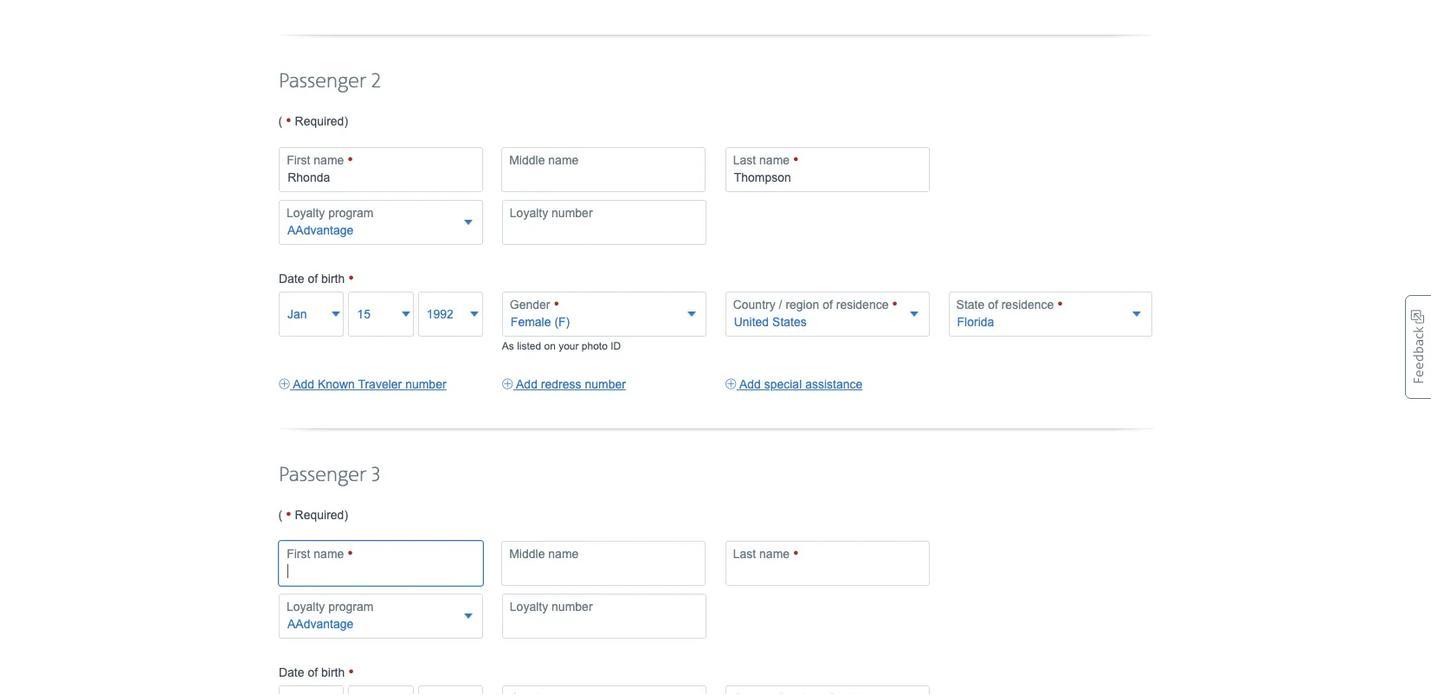 Task type: describe. For each thing, give the bounding box(es) containing it.
middle for passenger 3
[[509, 547, 545, 561]]

Last name text field
[[725, 147, 930, 192]]

gender
[[510, 298, 554, 312]]

on
[[544, 340, 556, 352]]

traveler
[[358, 377, 402, 391]]

date of birth for passenger 2
[[279, 272, 348, 286]]

middle name for passenger 3
[[509, 547, 579, 561]]

required for passenger 2
[[295, 114, 344, 128]]

add for add known traveler number
[[293, 377, 314, 391]]

region
[[786, 298, 819, 312]]

first name for passenger 2
[[287, 153, 347, 167]]

loyalty program for 3
[[287, 600, 374, 614]]

last name for passenger 2
[[733, 153, 793, 167]]

middle name text field for passenger 3
[[502, 541, 706, 586]]

first for passenger 2
[[287, 153, 310, 167]]

as listed on your photo id
[[502, 340, 621, 352]]

as
[[502, 340, 514, 352]]

your
[[559, 340, 579, 352]]

name for passenger 2's middle name text field
[[548, 153, 579, 167]]

) for 3
[[344, 508, 348, 522]]

name for first name text field
[[314, 153, 344, 167]]

first name for passenger 3
[[287, 547, 347, 561]]

id
[[611, 340, 621, 352]]

middle for passenger 2
[[509, 153, 545, 167]]

1 residence from the left
[[836, 298, 889, 312]]

country / region of residence
[[733, 298, 892, 312]]

2 residence from the left
[[1002, 298, 1054, 312]]

special
[[764, 377, 802, 391]]

add redress number button
[[502, 376, 626, 393]]

middle name text field for passenger 2
[[502, 147, 706, 192]]

loyalty number for 2
[[510, 206, 593, 220]]

redress
[[541, 377, 581, 391]]

add redress number
[[516, 377, 626, 391]]

add known traveler number
[[293, 377, 446, 391]]

date for passenger 3
[[279, 666, 304, 680]]

add for add redress number
[[516, 377, 538, 391]]

required ) for passenger 2
[[292, 114, 348, 128]]

number inside button
[[585, 377, 626, 391]]

passenger 2
[[278, 69, 381, 94]]

photo
[[582, 340, 608, 352]]

add for add special assistance
[[739, 377, 761, 391]]

required image for (
[[286, 112, 292, 130]]

assistance
[[805, 377, 863, 391]]



Task type: locate. For each thing, give the bounding box(es) containing it.
0 vertical spatial loyalty number
[[510, 206, 593, 220]]

last
[[733, 153, 756, 167], [733, 547, 756, 561]]

0 vertical spatial date of birth
[[279, 272, 348, 286]]

first down passenger 3
[[287, 547, 310, 561]]

add inside button
[[516, 377, 538, 391]]

2 middle name from the top
[[509, 547, 579, 561]]

2 horizontal spatial add
[[739, 377, 761, 391]]

0 vertical spatial birth
[[321, 272, 345, 286]]

first name down passenger 3
[[287, 547, 347, 561]]

/
[[779, 298, 782, 312]]

1 vertical spatial loyalty number
[[510, 600, 593, 614]]

of
[[308, 272, 318, 286], [823, 298, 833, 312], [988, 298, 998, 312], [308, 666, 318, 680]]

1 vertical spatial date of birth
[[279, 666, 348, 680]]

)
[[344, 114, 348, 128], [344, 508, 348, 522]]

1 first name from the top
[[287, 153, 347, 167]]

1 required ) from the top
[[292, 114, 348, 128]]

1 add image from the left
[[502, 376, 513, 393]]

2 program from the top
[[328, 600, 374, 614]]

required ) down passenger 3
[[292, 508, 348, 522]]

0 vertical spatial loyalty number text field
[[502, 200, 706, 245]]

country
[[733, 298, 776, 312]]

1 vertical spatial required
[[295, 508, 344, 522]]

add special assistance button
[[725, 376, 863, 393]]

1 birth from the top
[[321, 272, 345, 286]]

passenger for passenger 2
[[278, 69, 366, 94]]

0 vertical spatial required
[[295, 114, 344, 128]]

1 vertical spatial last name
[[733, 547, 793, 561]]

name for last name text box
[[759, 153, 790, 167]]

2 add image from the left
[[725, 376, 737, 393]]

) down passenger 3
[[344, 508, 348, 522]]

1 ) from the top
[[344, 114, 348, 128]]

date of birth
[[279, 272, 348, 286], [279, 666, 348, 680]]

2 loyalty number text field from the top
[[502, 594, 706, 639]]

0 vertical spatial middle
[[509, 153, 545, 167]]

1 vertical spatial birth
[[321, 666, 345, 680]]

loyalty program down first name text box
[[287, 600, 374, 614]]

0 vertical spatial first
[[287, 153, 310, 167]]

( for passenger 2
[[278, 114, 286, 128]]

0 vertical spatial )
[[344, 114, 348, 128]]

1 passenger from the top
[[278, 69, 366, 94]]

residence right the state
[[1002, 298, 1054, 312]]

middle
[[509, 153, 545, 167], [509, 547, 545, 561]]

2
[[372, 69, 381, 94]]

loyalty program down first name text field
[[287, 206, 374, 220]]

required down passenger 2
[[295, 114, 344, 128]]

1 loyalty number from the top
[[510, 206, 593, 220]]

0 vertical spatial first name
[[287, 153, 347, 167]]

2 add from the left
[[516, 377, 538, 391]]

program
[[328, 206, 374, 220], [328, 600, 374, 614]]

required )
[[292, 114, 348, 128], [292, 508, 348, 522]]

required ) down passenger 2
[[292, 114, 348, 128]]

name for last name text field
[[759, 547, 790, 561]]

last for passenger 2
[[733, 153, 756, 167]]

residence
[[836, 298, 889, 312], [1002, 298, 1054, 312]]

program for 2
[[328, 206, 374, 220]]

1 date of birth from the top
[[279, 272, 348, 286]]

middle name for passenger 2
[[509, 153, 579, 167]]

First name text field
[[279, 541, 483, 586]]

passenger left 3
[[278, 463, 366, 488]]

1 vertical spatial middle
[[509, 547, 545, 561]]

state of residence
[[956, 298, 1058, 312]]

last name
[[733, 153, 793, 167], [733, 547, 793, 561]]

required image for last name
[[793, 546, 799, 562]]

1 loyalty number text field from the top
[[502, 200, 706, 245]]

passenger 3
[[278, 463, 380, 488]]

date
[[279, 272, 304, 286], [279, 666, 304, 680]]

1 vertical spatial loyalty number text field
[[502, 594, 706, 639]]

0 vertical spatial loyalty program
[[287, 206, 374, 220]]

middle name
[[509, 153, 579, 167], [509, 547, 579, 561]]

0 vertical spatial passenger
[[278, 69, 366, 94]]

loyalty number for 3
[[510, 600, 593, 614]]

birth
[[321, 272, 345, 286], [321, 666, 345, 680]]

required down passenger 3
[[295, 508, 344, 522]]

required image
[[793, 152, 799, 168], [348, 270, 354, 287], [554, 297, 559, 312], [1058, 297, 1063, 312], [286, 506, 292, 524], [347, 546, 353, 562], [348, 664, 354, 681]]

1 vertical spatial program
[[328, 600, 374, 614]]

1 add from the left
[[293, 377, 314, 391]]

leave feedback, opens external site in new window image
[[1405, 295, 1431, 399]]

1 middle name from the top
[[509, 153, 579, 167]]

1 loyalty program from the top
[[287, 206, 374, 220]]

3
[[372, 463, 380, 488]]

(
[[278, 114, 286, 128], [278, 508, 286, 522]]

state
[[956, 298, 985, 312]]

( for passenger 3
[[278, 508, 286, 522]]

2 last name from the top
[[733, 547, 793, 561]]

Middle name text field
[[502, 147, 706, 192], [502, 541, 706, 586]]

add image left "special"
[[725, 376, 737, 393]]

1 vertical spatial first name
[[287, 547, 347, 561]]

required for passenger 3
[[295, 508, 344, 522]]

2 date of birth from the top
[[279, 666, 348, 680]]

program down first name text box
[[328, 600, 374, 614]]

add left "special"
[[739, 377, 761, 391]]

1 horizontal spatial residence
[[1002, 298, 1054, 312]]

1 vertical spatial date
[[279, 666, 304, 680]]

add image
[[502, 376, 513, 393], [725, 376, 737, 393]]

1 date from the top
[[279, 272, 304, 286]]

2 date from the top
[[279, 666, 304, 680]]

2 required from the top
[[295, 508, 344, 522]]

first name down passenger 2
[[287, 153, 347, 167]]

1 vertical spatial required )
[[292, 508, 348, 522]]

required
[[295, 114, 344, 128], [295, 508, 344, 522]]

passenger
[[278, 69, 366, 94], [278, 463, 366, 488]]

0 horizontal spatial add
[[293, 377, 314, 391]]

last name for passenger 3
[[733, 547, 793, 561]]

passenger left 2
[[278, 69, 366, 94]]

1 first from the top
[[287, 153, 310, 167]]

0 vertical spatial date
[[279, 272, 304, 286]]

add inside button
[[293, 377, 314, 391]]

1 vertical spatial middle name
[[509, 547, 579, 561]]

1 middle name text field from the top
[[502, 147, 706, 192]]

0 vertical spatial middle name text field
[[502, 147, 706, 192]]

number
[[552, 206, 593, 220], [405, 377, 446, 391], [585, 377, 626, 391], [552, 600, 593, 614]]

passenger for passenger 3
[[278, 463, 366, 488]]

first name
[[287, 153, 347, 167], [287, 547, 347, 561]]

number inside button
[[405, 377, 446, 391]]

first
[[287, 153, 310, 167], [287, 547, 310, 561]]

1 vertical spatial middle name text field
[[502, 541, 706, 586]]

required image for country / region of residence
[[892, 297, 898, 312]]

2 first from the top
[[287, 547, 310, 561]]

2 loyalty number from the top
[[510, 600, 593, 614]]

add special assistance
[[739, 377, 863, 391]]

0 horizontal spatial residence
[[836, 298, 889, 312]]

) for 2
[[344, 114, 348, 128]]

loyalty program
[[287, 206, 374, 220], [287, 600, 374, 614]]

required image
[[286, 112, 292, 130], [347, 152, 353, 168], [892, 297, 898, 312], [793, 546, 799, 562]]

1 vertical spatial )
[[344, 508, 348, 522]]

2 middle name text field from the top
[[502, 541, 706, 586]]

1 horizontal spatial add
[[516, 377, 538, 391]]

1 vertical spatial first
[[287, 547, 310, 561]]

0 vertical spatial last name
[[733, 153, 793, 167]]

add inside popup button
[[739, 377, 761, 391]]

1 program from the top
[[328, 206, 374, 220]]

add image for add special assistance
[[725, 376, 737, 393]]

program for 3
[[328, 600, 374, 614]]

0 horizontal spatial add image
[[502, 376, 513, 393]]

1 vertical spatial loyalty program
[[287, 600, 374, 614]]

2 birth from the top
[[321, 666, 345, 680]]

add
[[293, 377, 314, 391], [516, 377, 538, 391], [739, 377, 761, 391]]

name for first name text box
[[314, 547, 344, 561]]

( down passenger 3
[[278, 508, 286, 522]]

0 vertical spatial program
[[328, 206, 374, 220]]

add image
[[279, 376, 290, 393]]

1 last from the top
[[733, 153, 756, 167]]

2 ) from the top
[[344, 508, 348, 522]]

1 ( from the top
[[278, 114, 286, 128]]

0 vertical spatial (
[[278, 114, 286, 128]]

name for passenger 3 middle name text field
[[548, 547, 579, 561]]

last for passenger 3
[[733, 547, 756, 561]]

date for passenger 2
[[279, 272, 304, 286]]

0 vertical spatial last
[[733, 153, 756, 167]]

birth for 3
[[321, 666, 345, 680]]

1 vertical spatial (
[[278, 508, 286, 522]]

add image for add redress number
[[502, 376, 513, 393]]

3 add from the left
[[739, 377, 761, 391]]

1 middle from the top
[[509, 153, 545, 167]]

date of birth for passenger 3
[[279, 666, 348, 680]]

2 middle from the top
[[509, 547, 545, 561]]

2 loyalty program from the top
[[287, 600, 374, 614]]

first down passenger 2
[[287, 153, 310, 167]]

2 last from the top
[[733, 547, 756, 561]]

add known traveler number button
[[279, 376, 446, 393]]

first for passenger 3
[[287, 547, 310, 561]]

) down passenger 2
[[344, 114, 348, 128]]

known
[[318, 377, 355, 391]]

0 vertical spatial required )
[[292, 114, 348, 128]]

birth for 2
[[321, 272, 345, 286]]

add right add image
[[293, 377, 314, 391]]

2 required ) from the top
[[292, 508, 348, 522]]

1 horizontal spatial add image
[[725, 376, 737, 393]]

loyalty
[[287, 206, 325, 220], [510, 206, 548, 220], [287, 600, 325, 614], [510, 600, 548, 614]]

Last name text field
[[725, 541, 930, 586]]

1 vertical spatial last
[[733, 547, 756, 561]]

loyalty number text field for 3
[[502, 594, 706, 639]]

Loyalty number text field
[[502, 200, 706, 245], [502, 594, 706, 639]]

2 first name from the top
[[287, 547, 347, 561]]

loyalty number text field for 2
[[502, 200, 706, 245]]

listed
[[517, 340, 541, 352]]

residence right region
[[836, 298, 889, 312]]

2 ( from the top
[[278, 508, 286, 522]]

program down first name text field
[[328, 206, 374, 220]]

First name text field
[[279, 147, 483, 192]]

loyalty number
[[510, 206, 593, 220], [510, 600, 593, 614]]

2 passenger from the top
[[278, 463, 366, 488]]

1 last name from the top
[[733, 153, 793, 167]]

( down passenger 2
[[278, 114, 286, 128]]

add left redress
[[516, 377, 538, 391]]

1 vertical spatial passenger
[[278, 463, 366, 488]]

1 required from the top
[[295, 114, 344, 128]]

loyalty program for 2
[[287, 206, 374, 220]]

required ) for passenger 3
[[292, 508, 348, 522]]

required image for first name
[[347, 152, 353, 168]]

name
[[314, 153, 344, 167], [548, 153, 579, 167], [759, 153, 790, 167], [314, 547, 344, 561], [548, 547, 579, 561], [759, 547, 790, 561]]

add image down "as"
[[502, 376, 513, 393]]

0 vertical spatial middle name
[[509, 153, 579, 167]]



Task type: vqa. For each thing, say whether or not it's contained in the screenshot.
second the Middle from the top
yes



